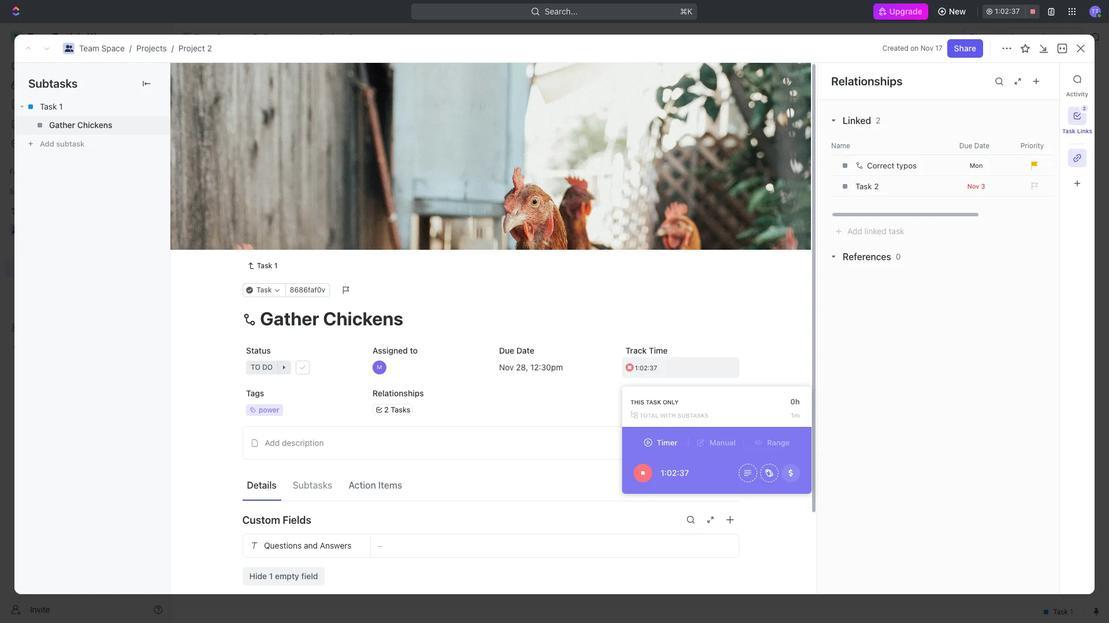 Task type: describe. For each thing, give the bounding box(es) containing it.
projects inside projects link
[[264, 32, 294, 42]]

user group image
[[184, 34, 191, 40]]

date
[[516, 346, 534, 356]]

1 vertical spatial project
[[178, 43, 205, 53]]

1:02:37 button
[[983, 5, 1040, 18]]

gantt link
[[390, 104, 414, 120]]

dashboards
[[28, 119, 73, 129]]

correct typos link
[[853, 156, 944, 176]]

manual
[[710, 438, 736, 447]]

linked
[[843, 116, 871, 126]]

1 horizontal spatial add task button
[[296, 161, 346, 174]]

home link
[[5, 56, 168, 75]]

1:02:37 button
[[622, 358, 739, 378]]

add down calendar link
[[310, 163, 324, 172]]

assignees
[[481, 135, 516, 144]]

1 button for 2
[[260, 220, 276, 232]]

team space / projects / project 2
[[79, 43, 212, 53]]

spaces
[[9, 187, 34, 196]]

share for share button to the right of 17
[[954, 43, 976, 53]]

search...
[[545, 6, 578, 16]]

questions and answers
[[264, 541, 351, 551]]

1:02:37 for 1:02:37 button
[[995, 7, 1020, 16]]

1 horizontal spatial user group image
[[64, 45, 73, 52]]

and
[[304, 541, 317, 551]]

2 vertical spatial project
[[200, 69, 252, 88]]

2 inside button
[[1083, 106, 1086, 111]]

dashboards link
[[5, 115, 168, 133]]

0 horizontal spatial add task
[[233, 241, 267, 251]]

0 horizontal spatial relationships
[[372, 389, 424, 399]]

favorites
[[9, 168, 40, 176]]

2 horizontal spatial add task
[[1026, 74, 1061, 84]]

assigned
[[372, 346, 408, 356]]

activity
[[1066, 91, 1088, 98]]

in
[[214, 163, 222, 172]]

list link
[[257, 104, 273, 120]]

new
[[949, 6, 966, 16]]

0 vertical spatial project
[[319, 32, 346, 42]]

‎task 2 link
[[853, 177, 944, 196]]

add description button
[[246, 434, 735, 453]]

total with subtasks
[[640, 412, 709, 419]]

field
[[301, 572, 318, 582]]

due date
[[499, 346, 534, 356]]

space for team space / projects / project 2
[[101, 43, 125, 53]]

gather chickens link
[[14, 116, 170, 135]]

description
[[282, 438, 324, 448]]

due
[[499, 346, 514, 356]]

8686faf0v
[[289, 286, 325, 295]]

team for team space
[[194, 32, 214, 42]]

0
[[896, 252, 901, 262]]

to
[[410, 346, 417, 356]]

0 vertical spatial task 1
[[40, 102, 63, 111]]

project 2 inside project 2 link
[[319, 32, 353, 42]]

task links
[[1062, 128, 1092, 135]]

correct typos
[[867, 161, 917, 170]]

1 horizontal spatial projects link
[[249, 30, 297, 44]]

task 2
[[233, 221, 257, 231]]

upgrade link
[[873, 3, 928, 20]]

subtasks inside button
[[293, 480, 332, 491]]

1 horizontal spatial team space link
[[180, 30, 243, 44]]

empty
[[275, 572, 299, 582]]

correct
[[867, 161, 894, 170]]

0h
[[790, 397, 800, 407]]

space for team space
[[216, 32, 240, 42]]

total
[[640, 412, 659, 419]]

name
[[831, 141, 850, 150]]

relationships inside task sidebar content section
[[831, 74, 903, 88]]

1 horizontal spatial add task
[[310, 163, 341, 172]]

task inside tab list
[[1062, 128, 1076, 135]]

with
[[660, 412, 676, 419]]

1 horizontal spatial task 1
[[233, 201, 256, 211]]

custom fields button
[[242, 507, 739, 534]]

gantt
[[392, 107, 414, 116]]

assignees button
[[467, 133, 521, 147]]

items
[[378, 480, 402, 491]]

progress
[[223, 163, 261, 172]]

hide for hide 1 empty field
[[249, 572, 267, 582]]

0 vertical spatial add task button
[[1019, 70, 1067, 88]]

board
[[215, 107, 238, 116]]

inbox
[[28, 80, 48, 90]]

timer
[[657, 438, 677, 447]]

list
[[259, 107, 273, 116]]

action items button
[[344, 475, 407, 496]]

1:02:37 for 1:02:37 dropdown button
[[635, 364, 657, 372]]

automations
[[1010, 32, 1058, 42]]

time
[[649, 346, 667, 356]]

calendar link
[[292, 104, 329, 120]]

new button
[[933, 2, 973, 21]]

track
[[625, 346, 646, 356]]

invite
[[30, 605, 50, 615]]

table link
[[348, 104, 371, 120]]

references 0
[[843, 252, 901, 262]]

gather chickens
[[49, 120, 112, 130]]

gather
[[49, 120, 75, 130]]

tasks
[[390, 405, 410, 414]]

fields
[[283, 514, 311, 527]]

board link
[[213, 104, 238, 120]]

docs link
[[5, 95, 168, 114]]

action items
[[349, 480, 402, 491]]



Task type: vqa. For each thing, say whether or not it's contained in the screenshot.
the leftmost "Project 2"
yes



Task type: locate. For each thing, give the bounding box(es) containing it.
subtasks
[[28, 77, 78, 90], [293, 480, 332, 491]]

subtasks
[[678, 412, 709, 419]]

0 horizontal spatial subtasks
[[28, 77, 78, 90]]

favorites button
[[5, 165, 44, 179]]

add down automations button
[[1026, 74, 1041, 84]]

1 button right task 2
[[260, 220, 276, 232]]

0 horizontal spatial projects link
[[136, 43, 167, 53]]

1 vertical spatial share
[[954, 43, 976, 53]]

1m
[[791, 412, 800, 419]]

task 1 up task 2
[[233, 201, 256, 211]]

projects
[[264, 32, 294, 42], [136, 43, 167, 53]]

share down new "button"
[[970, 32, 992, 42]]

0 vertical spatial user group image
[[64, 45, 73, 52]]

range
[[767, 438, 790, 447]]

2 tasks
[[384, 405, 410, 414]]

1:02:37 up automations
[[995, 7, 1020, 16]]

status
[[246, 346, 270, 356]]

1 button for 1
[[259, 200, 275, 211]]

user group image up home link
[[64, 45, 73, 52]]

in progress
[[214, 163, 261, 172]]

task 1 up dashboards
[[40, 102, 63, 111]]

2 button
[[1068, 105, 1088, 125]]

table
[[350, 107, 371, 116]]

0 vertical spatial team
[[194, 32, 214, 42]]

task
[[646, 399, 661, 406]]

2 vertical spatial add task
[[233, 241, 267, 251]]

0 vertical spatial 1 button
[[259, 200, 275, 211]]

track time
[[625, 346, 667, 356]]

0 vertical spatial subtasks
[[28, 77, 78, 90]]

questions
[[264, 541, 301, 551]]

1 vertical spatial relationships
[[372, 389, 424, 399]]

17
[[935, 44, 943, 53]]

1 vertical spatial team
[[79, 43, 99, 53]]

share button
[[963, 28, 999, 46], [947, 39, 983, 58]]

0 vertical spatial 1:02:37
[[995, 7, 1020, 16]]

2 horizontal spatial add task button
[[1019, 70, 1067, 88]]

relationships up linked 2
[[831, 74, 903, 88]]

1 vertical spatial task 1 link
[[242, 259, 282, 273]]

8686faf0v button
[[285, 284, 330, 297]]

task sidebar content section
[[817, 63, 1109, 595]]

0 horizontal spatial team space link
[[79, 43, 125, 53]]

2 inside linked 2
[[876, 116, 881, 125]]

project 2
[[319, 32, 353, 42], [200, 69, 269, 88]]

0 vertical spatial hide
[[600, 135, 615, 144]]

0 vertical spatial task 1 link
[[14, 98, 170, 116]]

1 horizontal spatial project 2 link
[[304, 30, 356, 44]]

1 horizontal spatial team
[[194, 32, 214, 42]]

custom fields
[[242, 514, 311, 527]]

team up home link
[[79, 43, 99, 53]]

home
[[28, 60, 50, 70]]

team space
[[194, 32, 240, 42]]

relationships up 2 tasks
[[372, 389, 424, 399]]

1 vertical spatial projects
[[136, 43, 167, 53]]

1:02:37 down track time
[[635, 364, 657, 372]]

upgrade
[[889, 6, 922, 16]]

add task down calendar
[[310, 163, 341, 172]]

Edit task name text field
[[242, 308, 739, 330]]

‎task 2
[[855, 182, 879, 191]]

add task button
[[1019, 70, 1067, 88], [296, 161, 346, 174], [228, 239, 272, 253]]

tags
[[246, 389, 264, 399]]

Search tasks... text field
[[965, 131, 1081, 148]]

team space link
[[180, 30, 243, 44], [79, 43, 125, 53]]

0 horizontal spatial project 2 link
[[178, 43, 212, 53]]

space right user group image
[[216, 32, 240, 42]]

user group image
[[64, 45, 73, 52], [12, 226, 21, 233]]

0 vertical spatial projects
[[264, 32, 294, 42]]

1 horizontal spatial 1:02:37
[[661, 468, 689, 478]]

typos
[[897, 161, 917, 170]]

0 horizontal spatial team
[[79, 43, 99, 53]]

1 vertical spatial hide
[[249, 572, 267, 582]]

1 button down progress
[[259, 200, 275, 211]]

space up home link
[[101, 43, 125, 53]]

hide for hide
[[600, 135, 615, 144]]

share button right 17
[[947, 39, 983, 58]]

task 1 link down task 2
[[242, 259, 282, 273]]

0 vertical spatial relationships
[[831, 74, 903, 88]]

⌘k
[[680, 6, 693, 16]]

add task down automations button
[[1026, 74, 1061, 84]]

1 vertical spatial 1:02:37
[[635, 364, 657, 372]]

1 button
[[259, 200, 275, 211], [260, 220, 276, 232]]

add task button down calendar link
[[296, 161, 346, 174]]

docs
[[28, 99, 47, 109]]

1 vertical spatial project 2
[[200, 69, 269, 88]]

action
[[349, 480, 376, 491]]

subtasks up fields
[[293, 480, 332, 491]]

custom fields element
[[242, 534, 739, 586]]

only
[[663, 399, 679, 406]]

team for team space / projects / project 2
[[79, 43, 99, 53]]

2 horizontal spatial 1:02:37
[[995, 7, 1020, 16]]

2 vertical spatial task 1
[[257, 262, 278, 270]]

project 2 link
[[304, 30, 356, 44], [178, 43, 212, 53]]

tree
[[5, 201, 168, 357]]

hide inside custom fields element
[[249, 572, 267, 582]]

2 vertical spatial add task button
[[228, 239, 272, 253]]

add task button up activity
[[1019, 70, 1067, 88]]

assigned to
[[372, 346, 417, 356]]

created on nov 17
[[883, 44, 943, 53]]

share button down new
[[963, 28, 999, 46]]

created
[[883, 44, 909, 53]]

1 horizontal spatial subtasks
[[293, 480, 332, 491]]

0 horizontal spatial user group image
[[12, 226, 21, 233]]

hide inside button
[[600, 135, 615, 144]]

hide
[[600, 135, 615, 144], [249, 572, 267, 582]]

share right 17
[[954, 43, 976, 53]]

task sidebar navigation tab list
[[1062, 70, 1092, 193]]

0 horizontal spatial projects
[[136, 43, 167, 53]]

add description
[[265, 438, 324, 448]]

1:02:37 inside dropdown button
[[635, 364, 657, 372]]

hide 1 empty field
[[249, 572, 318, 582]]

details button
[[242, 475, 281, 496]]

links
[[1077, 128, 1092, 135]]

inbox link
[[5, 76, 168, 94]]

add inside button
[[265, 438, 280, 448]]

chickens
[[77, 120, 112, 130]]

0 vertical spatial space
[[216, 32, 240, 42]]

0 vertical spatial project 2
[[319, 32, 353, 42]]

0 horizontal spatial hide
[[249, 572, 267, 582]]

subtasks down "home"
[[28, 77, 78, 90]]

1 vertical spatial add task
[[310, 163, 341, 172]]

0 vertical spatial share
[[970, 32, 992, 42]]

add task
[[1026, 74, 1061, 84], [310, 163, 341, 172], [233, 241, 267, 251]]

custom
[[242, 514, 280, 527]]

2
[[348, 32, 353, 42], [207, 43, 212, 53], [256, 69, 266, 88], [1083, 106, 1086, 111], [876, 116, 881, 125], [274, 163, 279, 172], [874, 182, 879, 191], [252, 221, 257, 231], [384, 405, 388, 414]]

1:02:37
[[995, 7, 1020, 16], [635, 364, 657, 372], [661, 468, 689, 478]]

automations button
[[1004, 28, 1064, 46]]

answers
[[320, 541, 351, 551]]

add left description
[[265, 438, 280, 448]]

references
[[843, 252, 891, 262]]

share for share button under new
[[970, 32, 992, 42]]

2 horizontal spatial task 1
[[257, 262, 278, 270]]

tree inside sidebar 'navigation'
[[5, 201, 168, 357]]

user group image inside sidebar 'navigation'
[[12, 226, 21, 233]]

1 horizontal spatial project 2
[[319, 32, 353, 42]]

calendar
[[295, 107, 329, 116]]

1:02:37 inside button
[[995, 7, 1020, 16]]

1 horizontal spatial task 1 link
[[242, 259, 282, 273]]

team right user group image
[[194, 32, 214, 42]]

1 vertical spatial 1 button
[[260, 220, 276, 232]]

0 horizontal spatial add task button
[[228, 239, 272, 253]]

1 vertical spatial space
[[101, 43, 125, 53]]

1 horizontal spatial relationships
[[831, 74, 903, 88]]

add task down task 2
[[233, 241, 267, 251]]

1 horizontal spatial projects
[[264, 32, 294, 42]]

0 horizontal spatial task 1 link
[[14, 98, 170, 116]]

0 horizontal spatial space
[[101, 43, 125, 53]]

task 1 link up chickens
[[14, 98, 170, 116]]

1 vertical spatial user group image
[[12, 226, 21, 233]]

this
[[631, 399, 644, 406]]

on
[[910, 44, 919, 53]]

1 horizontal spatial space
[[216, 32, 240, 42]]

add task button down task 2
[[228, 239, 272, 253]]

1 inside custom fields element
[[269, 572, 273, 582]]

task 1
[[40, 102, 63, 111], [233, 201, 256, 211], [257, 262, 278, 270]]

1 vertical spatial add task button
[[296, 161, 346, 174]]

task
[[1043, 74, 1061, 84], [40, 102, 57, 111], [1062, 128, 1076, 135], [326, 163, 341, 172], [233, 201, 250, 211], [233, 221, 250, 231], [250, 241, 267, 251], [257, 262, 272, 270]]

user group image down spaces
[[12, 226, 21, 233]]

1 vertical spatial subtasks
[[293, 480, 332, 491]]

add down task 2
[[233, 241, 248, 251]]

0 horizontal spatial project 2
[[200, 69, 269, 88]]

task 1 down task 2
[[257, 262, 278, 270]]

/
[[245, 32, 247, 42], [300, 32, 302, 42], [129, 43, 132, 53], [171, 43, 174, 53]]

details
[[247, 480, 276, 491]]

this task only
[[631, 399, 679, 406]]

linked 2
[[843, 116, 881, 126]]

1:02:37 down timer
[[661, 468, 689, 478]]

0 horizontal spatial 1:02:37
[[635, 364, 657, 372]]

share
[[970, 32, 992, 42], [954, 43, 976, 53]]

2 vertical spatial 1:02:37
[[661, 468, 689, 478]]

subtasks button
[[288, 475, 337, 496]]

space
[[216, 32, 240, 42], [101, 43, 125, 53]]

1 vertical spatial task 1
[[233, 201, 256, 211]]

0 horizontal spatial task 1
[[40, 102, 63, 111]]

1 horizontal spatial hide
[[600, 135, 615, 144]]

sidebar navigation
[[0, 23, 173, 624]]

0 vertical spatial add task
[[1026, 74, 1061, 84]]



